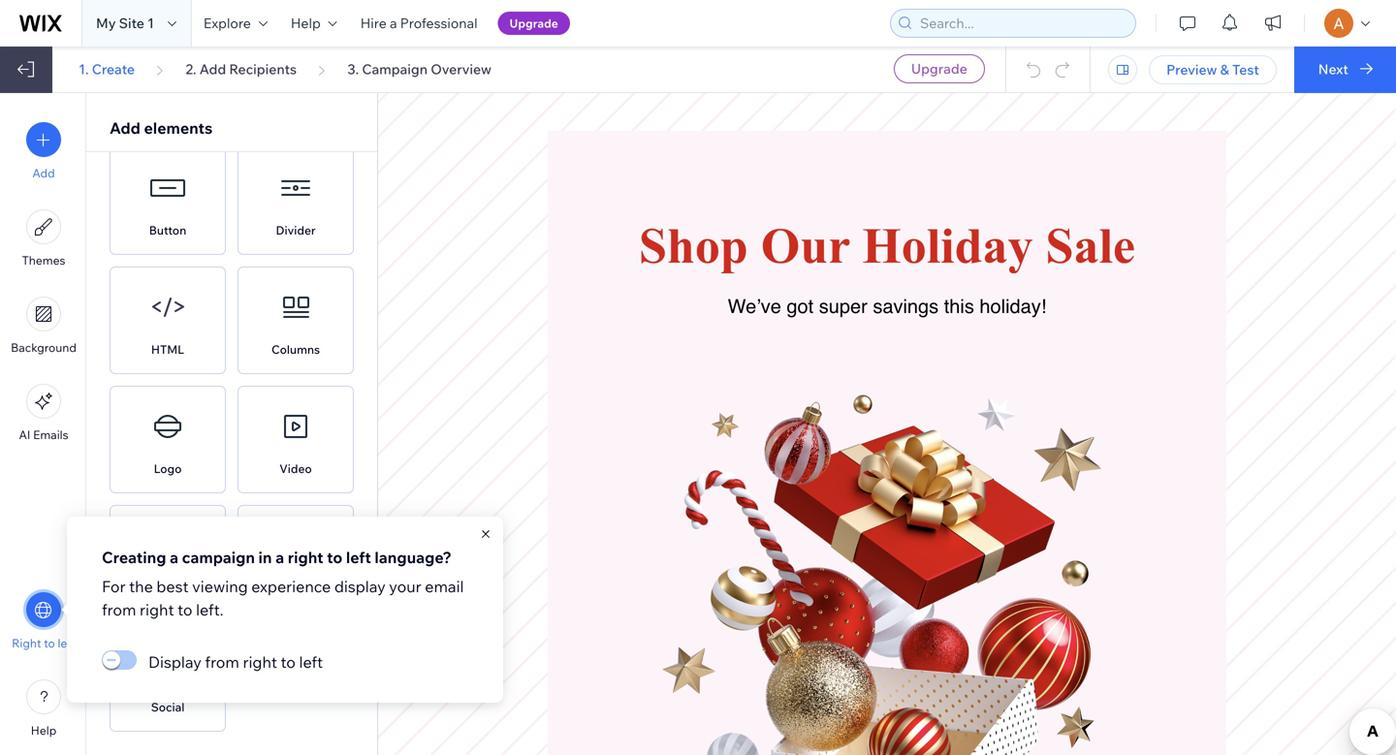 Task type: locate. For each thing, give the bounding box(es) containing it.
0 vertical spatial add
[[199, 61, 226, 78]]

1 vertical spatial add
[[110, 118, 140, 138]]

language?
[[375, 548, 452, 567]]

3.
[[347, 61, 359, 78]]

1 horizontal spatial help
[[291, 15, 321, 32]]

link
[[284, 581, 307, 595]]

add elements
[[110, 118, 213, 138]]

0 vertical spatial right
[[288, 548, 323, 567]]

logo
[[154, 461, 182, 476]]

upgrade button down search... field
[[894, 54, 985, 83]]

0 vertical spatial upgrade
[[509, 16, 558, 31]]

for
[[102, 577, 126, 596]]

this
[[944, 295, 974, 318]]

shop our holiday sale
[[639, 218, 1135, 273]]

0 horizontal spatial help
[[31, 723, 56, 738]]

add inside button
[[32, 166, 55, 180]]

add left elements at top left
[[110, 118, 140, 138]]

2 vertical spatial add
[[32, 166, 55, 180]]

0 vertical spatial upgrade button
[[498, 12, 570, 35]]

add for add
[[32, 166, 55, 180]]

2 vertical spatial right
[[243, 652, 277, 672]]

1 vertical spatial right
[[140, 600, 174, 619]]

1 vertical spatial left
[[58, 636, 76, 651]]

elements
[[144, 118, 213, 138]]

my site 1
[[96, 15, 154, 32]]

1 vertical spatial upgrade
[[911, 60, 967, 77]]

we've
[[728, 295, 781, 318]]

a for professional
[[390, 15, 397, 32]]

0 horizontal spatial help button
[[26, 680, 61, 738]]

to
[[327, 548, 343, 567], [178, 600, 192, 619], [44, 636, 55, 651], [281, 652, 296, 672]]

button
[[149, 223, 186, 238]]

campaign
[[362, 61, 428, 78]]

subscribe
[[140, 581, 196, 595]]

help button left hire
[[279, 0, 349, 47]]

left
[[346, 548, 371, 567], [58, 636, 76, 651], [299, 652, 323, 672]]

right
[[288, 548, 323, 567], [140, 600, 174, 619], [243, 652, 277, 672]]

upgrade down search... field
[[911, 60, 967, 77]]

1 horizontal spatial upgrade
[[911, 60, 967, 77]]

upgrade
[[509, 16, 558, 31], [911, 60, 967, 77]]

left.
[[196, 600, 223, 619]]

from right display
[[205, 652, 239, 672]]

0 horizontal spatial a
[[170, 548, 178, 567]]

add
[[199, 61, 226, 78], [110, 118, 140, 138], [32, 166, 55, 180]]

2 horizontal spatial add
[[199, 61, 226, 78]]

hire
[[360, 15, 387, 32]]

3. campaign overview
[[347, 61, 492, 78]]

1 vertical spatial from
[[205, 652, 239, 672]]

viewing
[[192, 577, 248, 596]]

0 horizontal spatial from
[[102, 600, 136, 619]]

preview & test
[[1166, 61, 1259, 78]]

right up link
[[288, 548, 323, 567]]

2 horizontal spatial a
[[390, 15, 397, 32]]

in
[[258, 548, 272, 567]]

a
[[390, 15, 397, 32], [170, 548, 178, 567], [275, 548, 284, 567]]

preview & test button
[[1149, 55, 1277, 84]]

emails
[[33, 428, 68, 442]]

display
[[148, 652, 201, 672]]

1 vertical spatial upgrade button
[[894, 54, 985, 83]]

html
[[151, 342, 184, 357]]

ai
[[19, 428, 30, 442]]

0 horizontal spatial upgrade button
[[498, 12, 570, 35]]

1 horizontal spatial add
[[110, 118, 140, 138]]

a up best
[[170, 548, 178, 567]]

1 vertical spatial help button
[[26, 680, 61, 738]]

help button
[[279, 0, 349, 47], [26, 680, 61, 738]]

0 horizontal spatial right
[[140, 600, 174, 619]]

2 horizontal spatial left
[[346, 548, 371, 567]]

right to left
[[12, 636, 76, 651]]

left down link
[[299, 652, 323, 672]]

0 horizontal spatial upgrade
[[509, 16, 558, 31]]

0 horizontal spatial add
[[32, 166, 55, 180]]

0 vertical spatial help button
[[279, 0, 349, 47]]

1. create
[[79, 61, 135, 78]]

0 vertical spatial left
[[346, 548, 371, 567]]

create
[[92, 61, 135, 78]]

upgrade button
[[498, 12, 570, 35], [894, 54, 985, 83]]

a right hire
[[390, 15, 397, 32]]

background button
[[11, 297, 76, 355]]

help up "recipients"
[[291, 15, 321, 32]]

add up themes button
[[32, 166, 55, 180]]

1 horizontal spatial upgrade button
[[894, 54, 985, 83]]

add right 2.
[[199, 61, 226, 78]]

recipients
[[229, 61, 297, 78]]

themes button
[[22, 209, 65, 268]]

left up display
[[346, 548, 371, 567]]

to right the right
[[44, 636, 55, 651]]

help button down right to left
[[26, 680, 61, 738]]

right down the 'experience'
[[243, 652, 277, 672]]

2 horizontal spatial right
[[288, 548, 323, 567]]

next
[[1318, 61, 1348, 78]]

display
[[334, 577, 386, 596]]

help down right to left
[[31, 723, 56, 738]]

upgrade for bottom upgrade button
[[911, 60, 967, 77]]

from down for
[[102, 600, 136, 619]]

right to left button
[[12, 592, 76, 651]]

display from right to left
[[148, 652, 323, 672]]

0 horizontal spatial left
[[58, 636, 76, 651]]

creating a campaign in a right to left language? for the best viewing experience display your email from right to left.
[[102, 548, 464, 619]]

upgrade button right professional
[[498, 12, 570, 35]]

help
[[291, 15, 321, 32], [31, 723, 56, 738]]

a right in
[[275, 548, 284, 567]]

2 vertical spatial left
[[299, 652, 323, 672]]

shop
[[639, 218, 748, 273]]

from
[[102, 600, 136, 619], [205, 652, 239, 672]]

1 vertical spatial help
[[31, 723, 56, 738]]

upgrade right professional
[[509, 16, 558, 31]]

left inside creating a campaign in a right to left language? for the best viewing experience display your email from right to left.
[[346, 548, 371, 567]]

experience
[[251, 577, 331, 596]]

explore
[[204, 15, 251, 32]]

0 vertical spatial from
[[102, 600, 136, 619]]

from inside creating a campaign in a right to left language? for the best viewing experience display your email from right to left.
[[102, 600, 136, 619]]

right down subscribe
[[140, 600, 174, 619]]

left right the right
[[58, 636, 76, 651]]



Task type: vqa. For each thing, say whether or not it's contained in the screenshot.
"left" within the "Creating a campaign in a right to left language? For the best viewing experience display your email from right to left."
yes



Task type: describe. For each thing, give the bounding box(es) containing it.
1
[[147, 15, 154, 32]]

holiday!
[[980, 295, 1046, 318]]

left inside button
[[58, 636, 76, 651]]

Search... field
[[914, 10, 1129, 37]]

0 vertical spatial help
[[291, 15, 321, 32]]

social
[[151, 700, 184, 714]]

best
[[156, 577, 189, 596]]

2. add recipients link
[[185, 61, 297, 78]]

creating
[[102, 548, 166, 567]]

sale
[[1046, 218, 1135, 273]]

1 horizontal spatial from
[[205, 652, 239, 672]]

&
[[1220, 61, 1229, 78]]

1. create link
[[79, 61, 135, 78]]

2.
[[185, 61, 196, 78]]

your
[[389, 577, 421, 596]]

video
[[279, 461, 312, 476]]

columns
[[271, 342, 320, 357]]

1 horizontal spatial a
[[275, 548, 284, 567]]

divider
[[276, 223, 316, 238]]

test
[[1232, 61, 1259, 78]]

professional
[[400, 15, 477, 32]]

ai emails
[[19, 428, 68, 442]]

a for campaign
[[170, 548, 178, 567]]

add for add elements
[[110, 118, 140, 138]]

to down link
[[281, 652, 296, 672]]

preview
[[1166, 61, 1217, 78]]

1.
[[79, 61, 89, 78]]

hire a professional
[[360, 15, 477, 32]]

next button
[[1294, 47, 1396, 93]]

got
[[787, 295, 814, 318]]

2. add recipients
[[185, 61, 297, 78]]

upgrade for leftmost upgrade button
[[509, 16, 558, 31]]

background
[[11, 340, 76, 355]]

1 horizontal spatial help button
[[279, 0, 349, 47]]

to inside button
[[44, 636, 55, 651]]

1 horizontal spatial right
[[243, 652, 277, 672]]

to up display
[[327, 548, 343, 567]]

holiday
[[862, 218, 1033, 273]]

our
[[761, 218, 850, 273]]

hire a professional link
[[349, 0, 489, 47]]

add button
[[26, 122, 61, 180]]

to left "left."
[[178, 600, 192, 619]]

themes
[[22, 253, 65, 268]]

email
[[425, 577, 464, 596]]

super
[[819, 295, 867, 318]]

we've got super savings this holiday!
[[728, 295, 1046, 318]]

ai emails button
[[19, 384, 68, 442]]

right
[[12, 636, 41, 651]]

savings
[[873, 295, 939, 318]]

the
[[129, 577, 153, 596]]

site
[[119, 15, 144, 32]]

overview
[[431, 61, 492, 78]]

campaign
[[182, 548, 255, 567]]

my
[[96, 15, 116, 32]]

1 horizontal spatial left
[[299, 652, 323, 672]]

3. campaign overview link
[[347, 61, 492, 78]]



